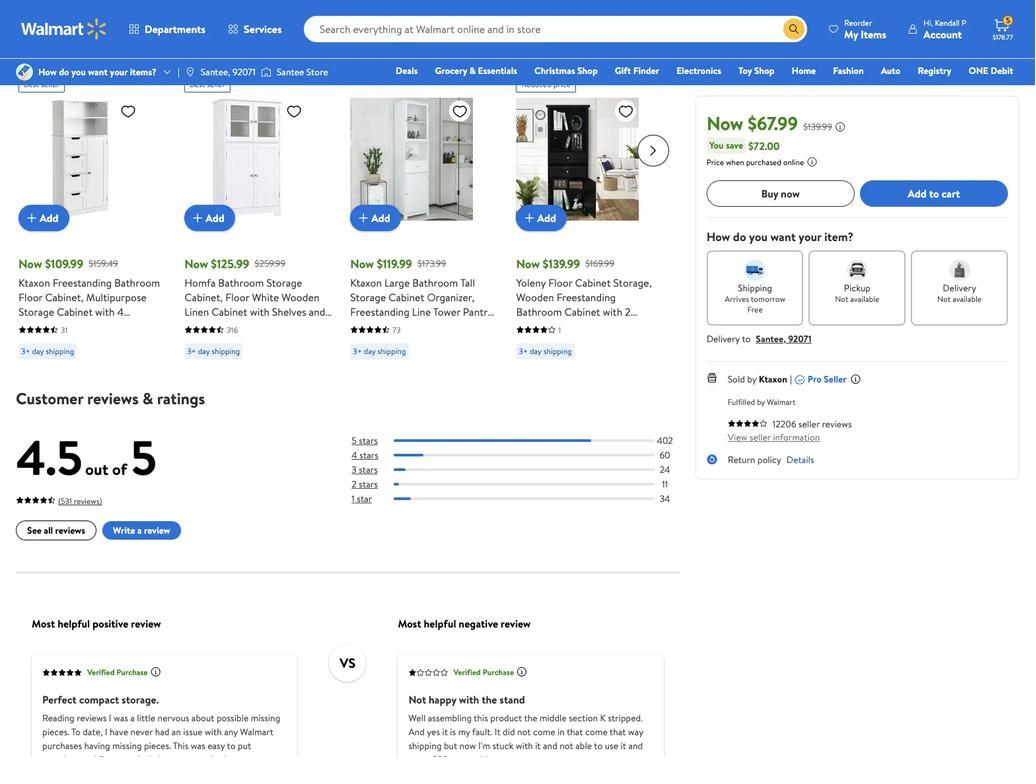 Task type: describe. For each thing, give the bounding box(es) containing it.
product group containing now $125.99
[[185, 71, 332, 365]]

1 horizontal spatial it
[[535, 739, 541, 753]]

most for most helpful positive review
[[32, 616, 55, 631]]

and inside 'now $125.99 $259.99 homfa bathroom storage cabinet, floor white wooden linen cabinet with shelves and doors, kitchen cupboard'
[[309, 305, 325, 319]]

delivery for to
[[707, 332, 740, 346]]

shelf,
[[589, 334, 615, 348]]

yoleny
[[517, 276, 546, 290]]

0 horizontal spatial 5
[[131, 424, 157, 490]]

had
[[155, 726, 170, 739]]

products
[[16, 44, 67, 62]]

1 inside the 'now $109.99 $159.49 ktaxon freestanding bathroom floor cabinet, multipurpose storage cabinet with 4 drawers, 1 cupboard & adjustable shelves for kitchen living room bedroom, white'
[[62, 319, 65, 334]]

my
[[845, 27, 859, 41]]

cabinet left 73
[[351, 319, 386, 334]]

fashion link
[[828, 63, 870, 78]]

2 inside 'now $139.99 $169.99 yoleny floor cabinet storage, wooden freestanding bathroom cabinet with 2 drawers, side storage cabinet with adjustable shelf, black'
[[625, 305, 631, 319]]

1 vertical spatial the
[[524, 712, 538, 725]]

drawers, for $109.99
[[19, 319, 59, 334]]

storage,
[[614, 276, 652, 290]]

christmas shop
[[535, 64, 598, 77]]

1 for 1
[[559, 325, 561, 336]]

best seller for $109.99
[[24, 79, 59, 90]]

write
[[113, 524, 135, 538]]

nervous
[[158, 712, 189, 725]]

verified purchase information image
[[517, 667, 527, 678]]

add to favorites list, yoleny floor cabinet storage, wooden freestanding bathroom cabinet with 2 drawers, side storage cabinet with adjustable shelf, black image
[[618, 103, 634, 120]]

to down but
[[451, 753, 459, 757]]

1 vertical spatial santee,
[[756, 332, 786, 346]]

homfa bathroom storage cabinet, floor white wooden linen cabinet with shelves and doors, kitchen cupboard image
[[185, 98, 307, 221]]

toy shop link
[[733, 63, 781, 78]]

this
[[173, 739, 189, 753]]

wooden inside 'now $139.99 $169.99 yoleny floor cabinet storage, wooden freestanding bathroom cabinet with 2 drawers, side storage cabinet with adjustable shelf, black'
[[517, 290, 554, 305]]

want for item?
[[771, 229, 796, 245]]

save
[[726, 139, 744, 152]]

add to favorites list, homfa bathroom storage cabinet, floor white wooden linen cabinet with shelves and doors, kitchen cupboard image
[[286, 103, 302, 120]]

$119.99
[[377, 256, 412, 272]]

wooden inside 'now $125.99 $259.99 homfa bathroom storage cabinet, floor white wooden linen cabinet with shelves and doors, kitchen cupboard'
[[282, 290, 320, 305]]

cupboard inside 'now $125.99 $259.99 homfa bathroom storage cabinet, floor white wooden linen cabinet with shelves and doors, kitchen cupboard'
[[255, 319, 300, 334]]

view seller information
[[728, 431, 820, 444]]

happy
[[429, 692, 457, 707]]

in inside perfect compact storage. reading reviews i was a little nervous about possible missing pieces. to date, i have never had an issue with any walmart purchases having missing pieces. this was easy to put together, and fits very nicely in a compact bathroom.
[[158, 753, 165, 757]]

add to favorites list, ktaxon large bathroom tall storage cabinet organizer, freestanding line tower pantry cabinet with adjustable shelves and 2 cupboards for kitchen living room bedroom office, 18"x13"x71", white image
[[452, 103, 468, 120]]

walmart+
[[975, 83, 1014, 96]]

to inside the add to cart 'button'
[[930, 186, 940, 201]]

review for most helpful positive review
[[131, 616, 161, 631]]

gift finder
[[615, 64, 660, 77]]

you for how do you want your items?
[[71, 65, 86, 79]]

buy now
[[762, 186, 800, 201]]

2 horizontal spatial it
[[621, 739, 627, 753]]

product group containing now $109.99
[[19, 71, 166, 365]]

cabinet inside the 'now $109.99 $159.49 ktaxon freestanding bathroom floor cabinet, multipurpose storage cabinet with 4 drawers, 1 cupboard & adjustable shelves for kitchen living room bedroom, white'
[[57, 305, 93, 319]]

2 that from the left
[[610, 726, 626, 739]]

do for how do you want your item?
[[734, 229, 747, 245]]

see all reviews link
[[16, 521, 97, 541]]

adjustable inside 'now $139.99 $169.99 yoleny floor cabinet storage, wooden freestanding bathroom cabinet with 2 drawers, side storage cabinet with adjustable shelf, black'
[[539, 334, 587, 348]]

2 stars
[[352, 478, 378, 491]]

pro seller info image
[[851, 374, 862, 385]]

stars for 4 stars
[[360, 449, 379, 462]]

santee store
[[277, 65, 328, 79]]

cabinet, inside 'now $125.99 $259.99 homfa bathroom storage cabinet, floor white wooden linen cabinet with shelves and doors, kitchen cupboard'
[[185, 290, 223, 305]]

3+ day shipping for $109.99
[[21, 346, 74, 357]]

now for now $67.99
[[707, 110, 744, 136]]

0 vertical spatial pieces.
[[42, 726, 69, 739]]

view
[[728, 431, 748, 444]]

yoleny floor cabinet storage, wooden freestanding bathroom cabinet with 2 drawers, side storage cabinet with adjustable shelf, black image
[[517, 98, 639, 221]]

reviews down bedroom,
[[87, 387, 139, 410]]

walmart+ link
[[969, 82, 1020, 97]]

3+ for now $109.99
[[21, 346, 30, 357]]

now $119.99 $173.99 ktaxon large bathroom tall storage cabinet organizer, freestanding line tower pantry cabinet with adjustable shelves and 2 cupboards for kitchen living room bedroom office, 18"x13"x71", white
[[351, 256, 496, 377]]

side
[[560, 319, 579, 334]]

0 vertical spatial 92071
[[233, 65, 256, 79]]

k
[[600, 712, 606, 725]]

 image for how do you want your items?
[[16, 63, 33, 81]]

with inside the 'now $119.99 $173.99 ktaxon large bathroom tall storage cabinet organizer, freestanding line tower pantry cabinet with adjustable shelves and 2 cupboards for kitchen living room bedroom office, 18"x13"x71", white'
[[389, 319, 409, 334]]

this
[[474, 712, 488, 725]]

purchase for with
[[483, 667, 514, 678]]

how for how do you want your items?
[[38, 65, 57, 79]]

cabinet up 73
[[389, 290, 425, 305]]

adjustable inside the 'now $119.99 $173.99 ktaxon large bathroom tall storage cabinet organizer, freestanding line tower pantry cabinet with adjustable shelves and 2 cupboards for kitchen living room bedroom office, 18"x13"x71", white'
[[411, 319, 459, 334]]

add for now $119.99
[[372, 211, 391, 225]]

how do you want your items?
[[38, 65, 157, 79]]

shop for christmas shop
[[578, 64, 598, 77]]

progress bar for 402
[[394, 440, 655, 442]]

all
[[44, 524, 53, 538]]

together,
[[42, 753, 80, 757]]

0 vertical spatial walmart
[[767, 397, 796, 408]]

add for now $109.99
[[40, 211, 59, 225]]

reading
[[42, 712, 75, 725]]

verified purchase information image
[[150, 667, 161, 678]]

day for $139.99
[[530, 346, 542, 357]]

pantry
[[463, 305, 493, 319]]

shipping for $109.99
[[46, 346, 74, 357]]

$67.99
[[748, 110, 799, 136]]

31
[[61, 325, 68, 336]]

delivery to santee, 92071
[[707, 332, 812, 346]]

day for $119.99
[[364, 346, 376, 357]]

products you may also like
[[16, 44, 166, 62]]

0 horizontal spatial the
[[482, 692, 497, 707]]

delivery not available
[[938, 282, 982, 305]]

to down free
[[742, 332, 751, 346]]

stars for 5 stars
[[359, 434, 378, 447]]

may
[[94, 44, 118, 62]]

1 vertical spatial pieces.
[[144, 739, 171, 753]]

capitalone image
[[101, 0, 154, 21]]

date,
[[83, 726, 103, 739]]

now $139.99 $169.99 yoleny floor cabinet storage, wooden freestanding bathroom cabinet with 2 drawers, side storage cabinet with adjustable shelf, black
[[517, 256, 656, 348]]

electronics link
[[671, 63, 728, 78]]

you save $72.00
[[710, 138, 780, 153]]

1 come from the left
[[533, 726, 556, 739]]

add to cart image for now $109.99
[[24, 210, 40, 226]]

0 horizontal spatial a
[[130, 712, 135, 725]]

cabinet right shelf, on the top right of the page
[[620, 319, 656, 334]]

1 vertical spatial was
[[191, 739, 205, 753]]

2 inside the 'now $119.99 $173.99 ktaxon large bathroom tall storage cabinet organizer, freestanding line tower pantry cabinet with adjustable shelves and 2 cupboards for kitchen living room bedroom office, 18"x13"x71", white'
[[370, 334, 375, 348]]

progress bar for 34
[[394, 498, 655, 501]]

electronics
[[677, 64, 722, 77]]

kendall
[[936, 17, 960, 28]]

add button for $119.99
[[351, 205, 401, 231]]

departments
[[145, 22, 206, 36]]

shop for toy shop
[[755, 64, 775, 77]]

deals link
[[390, 63, 424, 78]]

reduced price
[[522, 79, 571, 90]]

gift finder link
[[609, 63, 666, 78]]

day for $125.99
[[198, 346, 210, 357]]

3+ day shipping for $125.99
[[187, 346, 240, 357]]

free
[[748, 304, 763, 315]]

price when purchased online
[[707, 157, 805, 168]]

delivery for not
[[943, 282, 977, 295]]

reviews)
[[74, 496, 102, 507]]

intent image for delivery image
[[950, 260, 971, 281]]

want for items?
[[88, 65, 108, 79]]

auto link
[[876, 63, 907, 78]]

shipping for $119.99
[[378, 346, 406, 357]]

1 horizontal spatial not
[[560, 739, 574, 753]]

most helpful positive review
[[32, 616, 161, 631]]

2 horizontal spatial ktaxon
[[759, 373, 788, 386]]

73
[[393, 325, 401, 336]]

bedroom
[[410, 348, 452, 363]]

0 horizontal spatial it
[[443, 726, 448, 739]]

homfa
[[185, 276, 216, 290]]

not inside 'not happy with the stand well assembling this product the middle section k stripped. and yes it is my fault. it did not come in that come that way shipping but now i'm stuck with it and not able to use it and spent $80 to get this.'
[[409, 692, 426, 707]]

tomorrow
[[751, 293, 786, 305]]

0 vertical spatial a
[[137, 524, 142, 538]]

arrives
[[725, 293, 750, 305]]

storage inside 'now $125.99 $259.99 homfa bathroom storage cabinet, floor white wooden linen cabinet with shelves and doors, kitchen cupboard'
[[267, 276, 302, 290]]

price
[[707, 157, 725, 168]]

home link
[[786, 63, 822, 78]]

0 vertical spatial you
[[70, 44, 91, 62]]

1 horizontal spatial 92071
[[789, 332, 812, 346]]

information
[[774, 431, 820, 444]]

floor inside the 'now $109.99 $159.49 ktaxon freestanding bathroom floor cabinet, multipurpose storage cabinet with 4 drawers, 1 cupboard & adjustable shelves for kitchen living room bedroom, white'
[[19, 290, 43, 305]]

return policy details
[[728, 453, 815, 467]]

way
[[629, 726, 644, 739]]

5 stars
[[352, 434, 378, 447]]

helpful for positive
[[58, 616, 90, 631]]

policy
[[758, 453, 782, 467]]

add button for $125.99
[[185, 205, 235, 231]]

out
[[85, 458, 108, 480]]

shipping for $125.99
[[212, 346, 240, 357]]

0 vertical spatial was
[[114, 712, 128, 725]]

stars for 2 stars
[[359, 478, 378, 491]]

multipurpose
[[86, 290, 147, 305]]

3+ for now $139.99
[[519, 346, 528, 357]]

helpful for negative
[[424, 616, 456, 631]]

2 horizontal spatial &
[[470, 64, 476, 77]]

4.5
[[16, 424, 83, 490]]

when
[[727, 157, 745, 168]]

is
[[450, 726, 456, 739]]

intent image for shipping image
[[745, 260, 766, 281]]

santee, 92071
[[201, 65, 256, 79]]

shipping for $139.99
[[544, 346, 572, 357]]

reviews inside see all reviews link
[[55, 524, 85, 538]]

verified purchase for with
[[454, 667, 514, 678]]

5 $178.77
[[993, 15, 1014, 42]]

sponsored
[[644, 50, 680, 61]]

add to favorites list, ktaxon freestanding bathroom floor cabinet, multipurpose storage cabinet with 4 drawers, 1 cupboard & adjustable shelves for kitchen living room bedroom, white image
[[120, 103, 136, 120]]

4 stars
[[352, 449, 379, 462]]

0 horizontal spatial missing
[[112, 739, 142, 753]]

your for items?
[[110, 65, 128, 79]]

living inside the 'now $119.99 $173.99 ktaxon large bathroom tall storage cabinet organizer, freestanding line tower pantry cabinet with adjustable shelves and 2 cupboards for kitchen living room bedroom office, 18"x13"x71", white'
[[351, 348, 377, 363]]

12206 seller reviews
[[773, 418, 852, 431]]

buy now button
[[707, 180, 855, 207]]

verified for compact
[[87, 667, 115, 678]]

0 horizontal spatial |
[[178, 65, 180, 79]]

fault.
[[472, 726, 493, 739]]

in inside 'not happy with the stand well assembling this product the middle section k stripped. and yes it is my fault. it did not come in that come that way shipping but now i'm stuck with it and not able to use it and spent $80 to get this.'
[[558, 726, 565, 739]]

available for delivery
[[953, 293, 982, 305]]

for inside the 'now $119.99 $173.99 ktaxon large bathroom tall storage cabinet organizer, freestanding line tower pantry cabinet with adjustable shelves and 2 cupboards for kitchen living room bedroom office, 18"x13"x71", white'
[[429, 334, 443, 348]]

organizer,
[[427, 290, 475, 305]]

now for now $119.99 $173.99 ktaxon large bathroom tall storage cabinet organizer, freestanding line tower pantry cabinet with adjustable shelves and 2 cupboards for kitchen living room bedroom office, 18"x13"x71", white
[[351, 256, 374, 272]]

1 horizontal spatial $139.99
[[804, 120, 833, 134]]

3+ day shipping for $119.99
[[353, 346, 406, 357]]

freestanding inside the 'now $109.99 $159.49 ktaxon freestanding bathroom floor cabinet, multipurpose storage cabinet with 4 drawers, 1 cupboard & adjustable shelves for kitchen living room bedroom, white'
[[53, 276, 112, 290]]

write a review
[[113, 524, 170, 538]]

1 horizontal spatial |
[[791, 373, 792, 386]]

one
[[969, 64, 989, 77]]

adjustable inside the 'now $109.99 $159.49 ktaxon freestanding bathroom floor cabinet, multipurpose storage cabinet with 4 drawers, 1 cupboard & adjustable shelves for kitchen living room bedroom, white'
[[19, 334, 66, 348]]

shelves inside 'now $125.99 $259.99 homfa bathroom storage cabinet, floor white wooden linen cabinet with shelves and doors, kitchen cupboard'
[[272, 305, 306, 319]]

living inside the 'now $109.99 $159.49 ktaxon freestanding bathroom floor cabinet, multipurpose storage cabinet with 4 drawers, 1 cupboard & adjustable shelves for kitchen living room bedroom, white'
[[19, 348, 45, 363]]

with up shelf, on the top right of the page
[[603, 305, 623, 319]]

ktaxon large bathroom tall storage cabinet organizer, freestanding line tower pantry cabinet with adjustable shelves and 2 cupboards for kitchen living room bedroom office, 18"x13"x71", white image
[[351, 98, 473, 221]]

reviews right information
[[823, 418, 852, 431]]

fashion
[[834, 64, 864, 77]]

$125.99
[[211, 256, 250, 272]]

floor inside 'now $125.99 $259.99 homfa bathroom storage cabinet, floor white wooden linen cabinet with shelves and doors, kitchen cupboard'
[[226, 290, 250, 305]]

bedroom,
[[77, 348, 122, 363]]

stars for 3 stars
[[359, 463, 378, 477]]

to left use at the bottom right
[[594, 739, 603, 753]]

verified purchase for storage.
[[87, 667, 148, 678]]

it
[[495, 726, 501, 739]]

3+ for now $125.99
[[187, 346, 196, 357]]



Task type: vqa. For each thing, say whether or not it's contained in the screenshot.


Task type: locate. For each thing, give the bounding box(es) containing it.
freestanding inside 'now $139.99 $169.99 yoleny floor cabinet storage, wooden freestanding bathroom cabinet with 2 drawers, side storage cabinet with adjustable shelf, black'
[[557, 290, 616, 305]]

1 that from the left
[[567, 726, 583, 739]]

$139.99 up 'yoleny'
[[543, 256, 581, 272]]

that down "section"
[[567, 726, 583, 739]]

now inside buy now button
[[781, 186, 800, 201]]

with up easy
[[205, 726, 222, 739]]

ktaxon for $109.99
[[19, 276, 50, 290]]

1 horizontal spatial adjustable
[[411, 319, 459, 334]]

best right items?
[[190, 79, 205, 90]]

for down tower
[[429, 334, 443, 348]]

1 purchase from the left
[[117, 667, 148, 678]]

1 horizontal spatial helpful
[[424, 616, 456, 631]]

4 3+ from the left
[[519, 346, 528, 357]]

product group containing now $119.99
[[351, 71, 498, 377]]

1 vertical spatial not
[[560, 739, 574, 753]]

4 inside the 'now $109.99 $159.49 ktaxon freestanding bathroom floor cabinet, multipurpose storage cabinet with 4 drawers, 1 cupboard & adjustable shelves for kitchen living room bedroom, white'
[[117, 305, 124, 319]]

middle
[[540, 712, 567, 725]]

0 vertical spatial missing
[[251, 712, 280, 725]]

purchase left verified purchase information image
[[117, 667, 148, 678]]

1 add button from the left
[[19, 205, 69, 231]]

0 horizontal spatial available
[[851, 293, 880, 305]]

progress bar for 11
[[394, 483, 655, 486]]

3 stars
[[352, 463, 378, 477]]

verified purchase up storage.
[[87, 667, 148, 678]]

kitchen down multipurpose
[[122, 334, 157, 348]]

3 3+ day shipping from the left
[[353, 346, 406, 357]]

the left middle
[[524, 712, 538, 725]]

drawers, for $139.99
[[517, 319, 557, 334]]

ktaxon inside the 'now $119.99 $173.99 ktaxon large bathroom tall storage cabinet organizer, freestanding line tower pantry cabinet with adjustable shelves and 2 cupboards for kitchen living room bedroom office, 18"x13"x71", white'
[[351, 276, 382, 290]]

drawers, inside the 'now $109.99 $159.49 ktaxon freestanding bathroom floor cabinet, multipurpose storage cabinet with 4 drawers, 1 cupboard & adjustable shelves for kitchen living room bedroom, white'
[[19, 319, 59, 334]]

1 horizontal spatial verified
[[454, 667, 481, 678]]

ktaxon inside the 'now $109.99 $159.49 ktaxon freestanding bathroom floor cabinet, multipurpose storage cabinet with 4 drawers, 1 cupboard & adjustable shelves for kitchen living room bedroom, white'
[[19, 276, 50, 290]]

2 3+ day shipping from the left
[[187, 346, 240, 357]]

2 wooden from the left
[[517, 290, 554, 305]]

1 product group from the left
[[19, 71, 166, 365]]

about
[[192, 712, 215, 725]]

for
[[106, 334, 119, 348], [429, 334, 443, 348]]

pickup
[[845, 282, 871, 295]]

2 purchase from the left
[[483, 667, 514, 678]]

1 cabinet, from the left
[[45, 290, 84, 305]]

details
[[787, 453, 815, 467]]

3 day from the left
[[364, 346, 376, 357]]

now up 'yoleny'
[[517, 256, 540, 272]]

room down 31
[[48, 348, 75, 363]]

not inside 'pickup not available'
[[836, 293, 849, 305]]

by
[[748, 373, 757, 386], [757, 397, 765, 408]]

items?
[[130, 65, 157, 79]]

1 horizontal spatial your
[[799, 229, 822, 245]]

add to cart image
[[24, 210, 40, 226], [190, 210, 206, 226]]

star
[[357, 493, 372, 506]]

white down $259.99
[[252, 290, 279, 305]]

by for sold
[[748, 373, 757, 386]]

you
[[710, 139, 724, 152]]

room inside the 'now $109.99 $159.49 ktaxon freestanding bathroom floor cabinet, multipurpose storage cabinet with 4 drawers, 1 cupboard & adjustable shelves for kitchen living room bedroom, white'
[[48, 348, 75, 363]]

bathroom.
[[211, 753, 253, 757]]

with right stuck
[[516, 739, 533, 753]]

1 horizontal spatial purchase
[[483, 667, 514, 678]]

room inside the 'now $119.99 $173.99 ktaxon large bathroom tall storage cabinet organizer, freestanding line tower pantry cabinet with adjustable shelves and 2 cupboards for kitchen living room bedroom office, 18"x13"x71", white'
[[380, 348, 407, 363]]

with
[[95, 305, 115, 319], [250, 305, 270, 319], [603, 305, 623, 319], [389, 319, 409, 334], [517, 334, 536, 348], [459, 692, 479, 707], [205, 726, 222, 739], [516, 739, 533, 753]]

0 horizontal spatial delivery
[[707, 332, 740, 346]]

assembling
[[428, 712, 472, 725]]

add button
[[19, 205, 69, 231], [185, 205, 235, 231], [351, 205, 401, 231], [517, 205, 567, 231]]

white inside the 'now $109.99 $159.49 ktaxon freestanding bathroom floor cabinet, multipurpose storage cabinet with 4 drawers, 1 cupboard & adjustable shelves for kitchen living room bedroom, white'
[[125, 348, 152, 363]]

add button for $139.99
[[517, 205, 567, 231]]

1 day from the left
[[32, 346, 44, 357]]

3 3+ from the left
[[353, 346, 362, 357]]

1 for from the left
[[106, 334, 119, 348]]

1 horizontal spatial in
[[558, 726, 565, 739]]

92071 up pro
[[789, 332, 812, 346]]

1 horizontal spatial add to cart image
[[522, 210, 538, 226]]

your for item?
[[799, 229, 822, 245]]

0 horizontal spatial how
[[38, 65, 57, 79]]

1 horizontal spatial 4
[[352, 449, 358, 462]]

0 horizontal spatial room
[[48, 348, 75, 363]]

2 shop from the left
[[755, 64, 775, 77]]

5 up "$178.77"
[[1007, 15, 1011, 26]]

not up well
[[409, 692, 426, 707]]

not inside delivery not available
[[938, 293, 951, 305]]

& right grocery
[[470, 64, 476, 77]]

1 vertical spatial you
[[71, 65, 86, 79]]

your left item?
[[799, 229, 822, 245]]

toy
[[739, 64, 752, 77]]

not down intent image for pickup
[[836, 293, 849, 305]]

3+ right office,
[[519, 346, 528, 357]]

storage inside the 'now $109.99 $159.49 ktaxon freestanding bathroom floor cabinet, multipurpose storage cabinet with 4 drawers, 1 cupboard & adjustable shelves for kitchen living room bedroom, white'
[[19, 305, 54, 319]]

do down "products"
[[59, 65, 69, 79]]

best seller for $125.99
[[190, 79, 225, 90]]

that
[[567, 726, 583, 739], [610, 726, 626, 739]]

$139.99 left learn more about strikethrough prices image on the right top
[[804, 120, 833, 134]]

0 vertical spatial your
[[110, 65, 128, 79]]

add for now $139.99
[[538, 211, 557, 225]]

spent
[[409, 753, 431, 757]]

walmart image
[[21, 19, 107, 40]]

0 horizontal spatial best
[[24, 79, 39, 90]]

shelves inside the 'now $119.99 $173.99 ktaxon large bathroom tall storage cabinet organizer, freestanding line tower pantry cabinet with adjustable shelves and 2 cupboards for kitchen living room bedroom office, 18"x13"x71", white'
[[461, 319, 496, 334]]

storage inside the 'now $119.99 $173.99 ktaxon large bathroom tall storage cabinet organizer, freestanding line tower pantry cabinet with adjustable shelves and 2 cupboards for kitchen living room bedroom office, 18"x13"x71", white'
[[351, 290, 386, 305]]

review right positive
[[131, 616, 161, 631]]

1 add to cart image from the left
[[24, 210, 40, 226]]

add to cart image
[[356, 210, 372, 226], [522, 210, 538, 226]]

room
[[48, 348, 75, 363], [380, 348, 407, 363]]

1 star
[[352, 493, 372, 506]]

not for pickup
[[836, 293, 849, 305]]

1 wooden from the left
[[282, 290, 320, 305]]

stars right 3
[[359, 463, 378, 477]]

i left have
[[105, 726, 108, 739]]

ktaxon up the fulfilled by walmart
[[759, 373, 788, 386]]

day up the customer
[[32, 346, 44, 357]]

and inside the 'now $119.99 $173.99 ktaxon large bathroom tall storage cabinet organizer, freestanding line tower pantry cabinet with adjustable shelves and 2 cupboards for kitchen living room bedroom office, 18"x13"x71", white'
[[351, 334, 367, 348]]

0 vertical spatial delivery
[[943, 282, 977, 295]]

2 drawers, from the left
[[517, 319, 557, 334]]

now $125.99 $259.99 homfa bathroom storage cabinet, floor white wooden linen cabinet with shelves and doors, kitchen cupboard
[[185, 256, 325, 334]]

1 horizontal spatial &
[[143, 387, 153, 410]]

cabinet inside 'now $125.99 $259.99 homfa bathroom storage cabinet, floor white wooden linen cabinet with shelves and doors, kitchen cupboard'
[[212, 305, 248, 319]]

2 best seller from the left
[[190, 79, 225, 90]]

shelves inside the 'now $109.99 $159.49 ktaxon freestanding bathroom floor cabinet, multipurpose storage cabinet with 4 drawers, 1 cupboard & adjustable shelves for kitchen living room bedroom, white'
[[69, 334, 103, 348]]

any
[[224, 726, 238, 739]]

by for fulfilled
[[757, 397, 765, 408]]

add button up $125.99
[[185, 205, 235, 231]]

walmart
[[767, 397, 796, 408], [240, 726, 274, 739]]

home
[[792, 64, 816, 77]]

doors,
[[185, 319, 215, 334]]

now
[[781, 186, 800, 201], [460, 739, 476, 753]]

5 right of
[[131, 424, 157, 490]]

kitchen inside the 'now $109.99 $159.49 ktaxon freestanding bathroom floor cabinet, multipurpose storage cabinet with 4 drawers, 1 cupboard & adjustable shelves for kitchen living room bedroom, white'
[[122, 334, 157, 348]]

cabinet down $169.99 on the right
[[575, 276, 611, 290]]

0 horizontal spatial verified purchase
[[87, 667, 148, 678]]

storage down $119.99 in the left top of the page
[[351, 290, 386, 305]]

3
[[352, 463, 357, 477]]

0 vertical spatial |
[[178, 65, 180, 79]]

price
[[554, 79, 571, 90]]

5 progress bar from the top
[[394, 498, 655, 501]]

2 add button from the left
[[185, 205, 235, 231]]

2 helpful from the left
[[424, 616, 456, 631]]

do for how do you want your items?
[[59, 65, 69, 79]]

review right the write
[[144, 524, 170, 538]]

1 add to cart image from the left
[[356, 210, 372, 226]]

not
[[518, 726, 531, 739], [560, 739, 574, 753]]

2 day from the left
[[198, 346, 210, 357]]

1 horizontal spatial drawers,
[[517, 319, 557, 334]]

0 horizontal spatial $139.99
[[543, 256, 581, 272]]

day for $109.99
[[32, 346, 44, 357]]

0 vertical spatial i
[[109, 712, 111, 725]]

bathroom inside 'now $125.99 $259.99 homfa bathroom storage cabinet, floor white wooden linen cabinet with shelves and doors, kitchen cupboard'
[[218, 276, 264, 290]]

now inside 'not happy with the stand well assembling this product the middle section k stripped. and yes it is my fault. it did not come in that come that way shipping but now i'm stuck with it and not able to use it and spent $80 to get this.'
[[460, 739, 476, 753]]

0 horizontal spatial drawers,
[[19, 319, 59, 334]]

adjustable up the customer
[[19, 334, 66, 348]]

issue
[[183, 726, 203, 739]]

2 add to cart image from the left
[[190, 210, 206, 226]]

available inside 'pickup not available'
[[851, 293, 880, 305]]

0 horizontal spatial best seller
[[24, 79, 59, 90]]

not for delivery
[[938, 293, 951, 305]]

perfect compact storage. reading reviews i was a little nervous about possible missing pieces. to date, i have never had an issue with any walmart purchases having missing pieces. this was easy to put together, and fits very nicely in a compact bathroom.
[[42, 692, 280, 757]]

wooden right pantry
[[517, 290, 554, 305]]

living left cupboards
[[351, 348, 377, 363]]

drawers, left side
[[517, 319, 557, 334]]

11
[[662, 478, 668, 491]]

ktaxon for $119.99
[[351, 276, 382, 290]]

3+ for now $119.99
[[353, 346, 362, 357]]

0 horizontal spatial floor
[[19, 290, 43, 305]]

drawers, left 31
[[19, 319, 59, 334]]

1 vertical spatial walmart
[[240, 726, 274, 739]]

verified down "most helpful positive review"
[[87, 667, 115, 678]]

want down products you may also like on the top of page
[[88, 65, 108, 79]]

customer reviews & ratings
[[16, 387, 205, 410]]

0 vertical spatial $139.99
[[804, 120, 833, 134]]

available down intent image for pickup
[[851, 293, 880, 305]]

2 verified purchase from the left
[[454, 667, 514, 678]]

3 progress bar from the top
[[394, 469, 655, 471]]

2 up black
[[625, 305, 631, 319]]

add to cart image for now $119.99
[[356, 210, 372, 226]]

available inside delivery not available
[[953, 293, 982, 305]]

bathroom down $159.49
[[114, 276, 160, 290]]

drawers,
[[19, 319, 59, 334], [517, 319, 557, 334]]

1 3+ from the left
[[21, 346, 30, 357]]

|
[[178, 65, 180, 79], [791, 373, 792, 386]]

review right negative
[[501, 616, 531, 631]]

1 horizontal spatial the
[[524, 712, 538, 725]]

possible
[[217, 712, 249, 725]]

return
[[728, 453, 756, 467]]

4 day from the left
[[530, 346, 542, 357]]

bathroom inside 'now $139.99 $169.99 yoleny floor cabinet storage, wooden freestanding bathroom cabinet with 2 drawers, side storage cabinet with adjustable shelf, black'
[[517, 305, 562, 319]]

registry
[[918, 64, 952, 77]]

1 horizontal spatial missing
[[251, 712, 280, 725]]

how for how do you want your item?
[[707, 229, 731, 245]]

progress bar for 60
[[394, 454, 655, 457]]

next slide for products you may also like list image
[[638, 135, 669, 167]]

 image
[[16, 63, 33, 81], [185, 67, 196, 77]]

kitchen right doors,
[[218, 319, 253, 334]]

review for most helpful negative review
[[501, 616, 531, 631]]

adjustable left shelf, on the top right of the page
[[539, 334, 587, 348]]

now inside the 'now $119.99 $173.99 ktaxon large bathroom tall storage cabinet organizer, freestanding line tower pantry cabinet with adjustable shelves and 2 cupboards for kitchen living room bedroom office, 18"x13"x71", white'
[[351, 256, 374, 272]]

1 horizontal spatial wooden
[[517, 290, 554, 305]]

with inside 'now $125.99 $259.99 homfa bathroom storage cabinet, floor white wooden linen cabinet with shelves and doors, kitchen cupboard'
[[250, 305, 270, 319]]

2 cupboard from the left
[[255, 319, 300, 334]]

most helpful negative review
[[398, 616, 531, 631]]

reorder my items
[[845, 17, 887, 41]]

60
[[660, 449, 671, 462]]

1 horizontal spatial for
[[429, 334, 443, 348]]

review
[[144, 524, 170, 538], [131, 616, 161, 631], [501, 616, 531, 631]]

0 horizontal spatial verified
[[87, 667, 115, 678]]

1 vertical spatial 2
[[370, 334, 375, 348]]

cabinet up 31
[[57, 305, 93, 319]]

cabinet, inside the 'now $109.99 $159.49 ktaxon freestanding bathroom floor cabinet, multipurpose storage cabinet with 4 drawers, 1 cupboard & adjustable shelves for kitchen living room bedroom, white'
[[45, 290, 84, 305]]

bathroom inside the 'now $119.99 $173.99 ktaxon large bathroom tall storage cabinet organizer, freestanding line tower pantry cabinet with adjustable shelves and 2 cupboards for kitchen living room bedroom office, 18"x13"x71", white'
[[413, 276, 458, 290]]

now for now $125.99 $259.99 homfa bathroom storage cabinet, floor white wooden linen cabinet with shelves and doors, kitchen cupboard
[[185, 256, 208, 272]]

2 horizontal spatial shelves
[[461, 319, 496, 334]]

with up bedroom,
[[95, 305, 115, 319]]

now up homfa
[[185, 256, 208, 272]]

1 best from the left
[[24, 79, 39, 90]]

2 cabinet, from the left
[[185, 290, 223, 305]]

missing
[[251, 712, 280, 725], [112, 739, 142, 753]]

come down k
[[586, 726, 608, 739]]

freestanding
[[53, 276, 112, 290], [557, 290, 616, 305], [351, 305, 410, 319]]

Walmart Site-Wide search field
[[304, 16, 808, 42]]

add button for $109.99
[[19, 205, 69, 231]]

delivery inside delivery not available
[[943, 282, 977, 295]]

reviews inside perfect compact storage. reading reviews i was a little nervous about possible missing pieces. to date, i have never had an issue with any walmart purchases having missing pieces. this was easy to put together, and fits very nicely in a compact bathroom.
[[77, 712, 107, 725]]

how do you want your item?
[[707, 229, 854, 245]]

now inside 'now $125.99 $259.99 homfa bathroom storage cabinet, floor white wooden linen cabinet with shelves and doors, kitchen cupboard'
[[185, 256, 208, 272]]

add button up 'yoleny'
[[517, 205, 567, 231]]

1 vertical spatial 92071
[[789, 332, 812, 346]]

by right fulfilled
[[757, 397, 765, 408]]

2 progress bar from the top
[[394, 454, 655, 457]]

1 vertical spatial by
[[757, 397, 765, 408]]

4.0784 stars out of 5, based on 12206 seller reviews element
[[728, 420, 768, 428]]

pieces. down reading
[[42, 726, 69, 739]]

buy
[[762, 186, 779, 201]]

0 horizontal spatial not
[[518, 726, 531, 739]]

0 horizontal spatial 4
[[117, 305, 124, 319]]

cabinet up shelf, on the top right of the page
[[565, 305, 601, 319]]

& inside the 'now $109.99 $159.49 ktaxon freestanding bathroom floor cabinet, multipurpose storage cabinet with 4 drawers, 1 cupboard & adjustable shelves for kitchen living room bedroom, white'
[[115, 319, 122, 334]]

to inside perfect compact storage. reading reviews i was a little nervous about possible missing pieces. to date, i have never had an issue with any walmart purchases having missing pieces. this was easy to put together, and fits very nicely in a compact bathroom.
[[227, 739, 236, 753]]

with left side
[[517, 334, 536, 348]]

with up this
[[459, 692, 479, 707]]

ktaxon down $109.99
[[19, 276, 50, 290]]

1 available from the left
[[851, 293, 880, 305]]

2 add to cart image from the left
[[522, 210, 538, 226]]

the up this
[[482, 692, 497, 707]]

yes
[[427, 726, 440, 739]]

1 verified from the left
[[87, 667, 115, 678]]

now left $109.99
[[19, 256, 42, 272]]

with inside perfect compact storage. reading reviews i was a little nervous about possible missing pieces. to date, i have never had an issue with any walmart purchases having missing pieces. this was easy to put together, and fits very nicely in a compact bathroom.
[[205, 726, 222, 739]]

2 living from the left
[[351, 348, 377, 363]]

2 verified from the left
[[454, 667, 481, 678]]

not
[[836, 293, 849, 305], [938, 293, 951, 305], [409, 692, 426, 707]]

1 horizontal spatial cabinet,
[[185, 290, 223, 305]]

4 product group from the left
[[517, 71, 664, 365]]

shop right the christmas
[[578, 64, 598, 77]]

1 helpful from the left
[[58, 616, 90, 631]]

product group containing now $139.99
[[517, 71, 664, 365]]

2 room from the left
[[380, 348, 407, 363]]

4.5 out of 5
[[16, 424, 157, 490]]

0 vertical spatial &
[[470, 64, 476, 77]]

1 vertical spatial a
[[130, 712, 135, 725]]

cupboard right 316
[[255, 319, 300, 334]]

$173.99
[[418, 257, 447, 270]]

adjustable
[[411, 319, 459, 334], [19, 334, 66, 348], [539, 334, 587, 348]]

1 horizontal spatial delivery
[[943, 282, 977, 295]]

now for now $139.99 $169.99 yoleny floor cabinet storage, wooden freestanding bathroom cabinet with 2 drawers, side storage cabinet with adjustable shelf, black
[[517, 256, 540, 272]]

your
[[110, 65, 128, 79], [799, 229, 822, 245]]

0 vertical spatial 2
[[625, 305, 631, 319]]

2 available from the left
[[953, 293, 982, 305]]

4 3+ day shipping from the left
[[519, 346, 572, 357]]

shipping inside 'not happy with the stand well assembling this product the middle section k stripped. and yes it is my fault. it did not come in that come that way shipping but now i'm stuck with it and not able to use it and spent $80 to get this.'
[[409, 739, 442, 753]]

see
[[27, 524, 42, 538]]

92071 down 'services' dropdown button on the left of page
[[233, 65, 256, 79]]

5
[[1007, 15, 1011, 26], [131, 424, 157, 490], [352, 434, 357, 447]]

now for now $109.99 $159.49 ktaxon freestanding bathroom floor cabinet, multipurpose storage cabinet with 4 drawers, 1 cupboard & adjustable shelves for kitchen living room bedroom, white
[[19, 256, 42, 272]]

storage down $259.99
[[267, 276, 302, 290]]

0 horizontal spatial santee,
[[201, 65, 231, 79]]

4 progress bar from the top
[[394, 483, 655, 486]]

freestanding inside the 'now $119.99 $173.99 ktaxon large bathroom tall storage cabinet organizer, freestanding line tower pantry cabinet with adjustable shelves and 2 cupboards for kitchen living room bedroom office, 18"x13"x71", white'
[[351, 305, 410, 319]]

1
[[62, 319, 65, 334], [559, 325, 561, 336], [352, 493, 355, 506]]

1 horizontal spatial shop
[[755, 64, 775, 77]]

2 most from the left
[[398, 616, 422, 631]]

2 product group from the left
[[185, 71, 332, 365]]

shipping down side
[[544, 346, 572, 357]]

1 verified purchase from the left
[[87, 667, 148, 678]]

3+ down doors,
[[187, 346, 196, 357]]

legal information image
[[807, 157, 818, 167]]

store
[[307, 65, 328, 79]]

1 horizontal spatial now
[[781, 186, 800, 201]]

shelves down $259.99
[[272, 305, 306, 319]]

seller
[[824, 373, 847, 386]]

stars down 5 stars
[[360, 449, 379, 462]]

storage.
[[122, 692, 159, 707]]

day right office,
[[530, 346, 542, 357]]

1 progress bar from the top
[[394, 440, 655, 442]]

2 horizontal spatial a
[[168, 753, 172, 757]]

ktaxon freestanding bathroom floor cabinet, multipurpose storage cabinet with 4 drawers, 1 cupboard & adjustable shelves for kitchen living room bedroom, white image
[[19, 98, 141, 221]]

1 horizontal spatial pieces.
[[144, 739, 171, 753]]

1 horizontal spatial want
[[771, 229, 796, 245]]

search icon image
[[789, 24, 800, 34]]

kitchen inside the 'now $119.99 $173.99 ktaxon large bathroom tall storage cabinet organizer, freestanding line tower pantry cabinet with adjustable shelves and 2 cupboards for kitchen living room bedroom office, 18"x13"x71", white'
[[446, 334, 481, 348]]

wooden down $259.99
[[282, 290, 320, 305]]

0 horizontal spatial living
[[19, 348, 45, 363]]

departments button
[[118, 13, 217, 45]]

0 vertical spatial not
[[518, 726, 531, 739]]

4 up bedroom,
[[117, 305, 124, 319]]

living up the customer
[[19, 348, 45, 363]]

now right buy
[[781, 186, 800, 201]]

1 best seller from the left
[[24, 79, 59, 90]]

5 for 5 $178.77
[[1007, 15, 1011, 26]]

0 horizontal spatial 92071
[[233, 65, 256, 79]]

1 room from the left
[[48, 348, 75, 363]]

not right did
[[518, 726, 531, 739]]

bathroom inside the 'now $109.99 $159.49 ktaxon freestanding bathroom floor cabinet, multipurpose storage cabinet with 4 drawers, 1 cupboard & adjustable shelves for kitchen living room bedroom, white'
[[114, 276, 160, 290]]

1 horizontal spatial white
[[252, 290, 279, 305]]

2 horizontal spatial adjustable
[[539, 334, 587, 348]]

1 vertical spatial compact
[[174, 753, 209, 757]]

1 horizontal spatial santee,
[[756, 332, 786, 346]]

1 horizontal spatial i
[[109, 712, 111, 725]]

2 vertical spatial &
[[143, 387, 153, 410]]

a down an
[[168, 753, 172, 757]]

0 horizontal spatial helpful
[[58, 616, 90, 631]]

in down middle
[[558, 726, 565, 739]]

0 vertical spatial santee,
[[201, 65, 231, 79]]

it
[[443, 726, 448, 739], [535, 739, 541, 753], [621, 739, 627, 753]]

and
[[309, 305, 325, 319], [351, 334, 367, 348], [543, 739, 558, 753], [629, 739, 643, 753], [82, 753, 96, 757]]

now up you
[[707, 110, 744, 136]]

was up have
[[114, 712, 128, 725]]

1 horizontal spatial floor
[[226, 290, 250, 305]]

add to cart image for now $139.99
[[522, 210, 538, 226]]

Search search field
[[304, 16, 808, 42]]

1 vertical spatial want
[[771, 229, 796, 245]]

freestanding up 73
[[351, 305, 410, 319]]

4 add button from the left
[[517, 205, 567, 231]]

storage
[[267, 276, 302, 290], [351, 290, 386, 305], [19, 305, 54, 319], [581, 319, 617, 334]]

(531 reviews)
[[58, 496, 102, 507]]

best for now $125.99
[[190, 79, 205, 90]]

0 horizontal spatial most
[[32, 616, 55, 631]]

& down multipurpose
[[115, 319, 122, 334]]

add button up $119.99 in the left top of the page
[[351, 205, 401, 231]]

1 horizontal spatial come
[[586, 726, 608, 739]]

learn more about strikethrough prices image
[[835, 122, 846, 132]]

intent image for pickup image
[[847, 260, 868, 281]]

1 cupboard from the left
[[68, 319, 113, 334]]

5 for 5 stars
[[352, 434, 357, 447]]

2 left 73
[[370, 334, 375, 348]]

0 horizontal spatial 1
[[62, 319, 65, 334]]

1 drawers, from the left
[[19, 319, 59, 334]]

$139.99 inside 'now $139.99 $169.99 yoleny floor cabinet storage, wooden freestanding bathroom cabinet with 2 drawers, side storage cabinet with adjustable shelf, black'
[[543, 256, 581, 272]]

1 vertical spatial now
[[460, 739, 476, 753]]

| right items?
[[178, 65, 180, 79]]

storage inside 'now $139.99 $169.99 yoleny floor cabinet storage, wooden freestanding bathroom cabinet with 2 drawers, side storage cabinet with adjustable shelf, black'
[[581, 319, 617, 334]]

for inside the 'now $109.99 $159.49 ktaxon freestanding bathroom floor cabinet, multipurpose storage cabinet with 4 drawers, 1 cupboard & adjustable shelves for kitchen living room bedroom, white'
[[106, 334, 119, 348]]

3+ day shipping for $139.99
[[519, 346, 572, 357]]

| left pro
[[791, 373, 792, 386]]

now inside the 'now $109.99 $159.49 ktaxon freestanding bathroom floor cabinet, multipurpose storage cabinet with 4 drawers, 1 cupboard & adjustable shelves for kitchen living room bedroom, white'
[[19, 256, 42, 272]]

kitchen inside 'now $125.99 $259.99 homfa bathroom storage cabinet, floor white wooden linen cabinet with shelves and doors, kitchen cupboard'
[[218, 319, 253, 334]]

2 vertical spatial 2
[[352, 478, 357, 491]]

white inside the 'now $119.99 $173.99 ktaxon large bathroom tall storage cabinet organizer, freestanding line tower pantry cabinet with adjustable shelves and 2 cupboards for kitchen living room bedroom office, 18"x13"x71", white'
[[402, 363, 429, 377]]

1 horizontal spatial cupboard
[[255, 319, 300, 334]]

$109.99
[[45, 256, 83, 272]]

cabinet up 316
[[212, 305, 248, 319]]

3 product group from the left
[[351, 71, 498, 377]]

1 horizontal spatial living
[[351, 348, 377, 363]]

0 vertical spatial now
[[781, 186, 800, 201]]

1 horizontal spatial 2
[[370, 334, 375, 348]]

progress bar
[[394, 440, 655, 442], [394, 454, 655, 457], [394, 469, 655, 471], [394, 483, 655, 486], [394, 498, 655, 501]]

services button
[[217, 13, 293, 45]]

0 horizontal spatial add to cart image
[[356, 210, 372, 226]]

2 for from the left
[[429, 334, 443, 348]]

how
[[38, 65, 57, 79], [707, 229, 731, 245]]

2 3+ from the left
[[187, 346, 196, 357]]

compact up date,
[[79, 692, 119, 707]]

3+ day shipping down side
[[519, 346, 572, 357]]

with inside the 'now $109.99 $159.49 ktaxon freestanding bathroom floor cabinet, multipurpose storage cabinet with 4 drawers, 1 cupboard & adjustable shelves for kitchen living room bedroom, white'
[[95, 305, 115, 319]]

add for now $125.99
[[206, 211, 225, 225]]

drawers, inside 'now $139.99 $169.99 yoleny floor cabinet storage, wooden freestanding bathroom cabinet with 2 drawers, side storage cabinet with adjustable shelf, black'
[[517, 319, 557, 334]]

the
[[482, 692, 497, 707], [524, 712, 538, 725]]

add to cart image for now $125.99
[[190, 210, 206, 226]]

bathroom down 'yoleny'
[[517, 305, 562, 319]]

most for most helpful negative review
[[398, 616, 422, 631]]

 image
[[261, 65, 272, 79]]

1 horizontal spatial compact
[[174, 753, 209, 757]]

white inside 'now $125.99 $259.99 homfa bathroom storage cabinet, floor white wooden linen cabinet with shelves and doors, kitchen cupboard'
[[252, 290, 279, 305]]

product group
[[19, 71, 166, 365], [185, 71, 332, 365], [351, 71, 498, 377], [517, 71, 664, 365]]

0 vertical spatial do
[[59, 65, 69, 79]]

1 vertical spatial delivery
[[707, 332, 740, 346]]

did
[[503, 726, 515, 739]]

1 horizontal spatial  image
[[185, 67, 196, 77]]

floor inside 'now $139.99 $169.99 yoleny floor cabinet storage, wooden freestanding bathroom cabinet with 2 drawers, side storage cabinet with adjustable shelf, black'
[[549, 276, 573, 290]]

1 living from the left
[[19, 348, 45, 363]]

1 for 1 star
[[352, 493, 355, 506]]

bathroom down $125.99
[[218, 276, 264, 290]]

0 horizontal spatial shelves
[[69, 334, 103, 348]]

3 add button from the left
[[351, 205, 401, 231]]

$72.00
[[749, 138, 780, 153]]

1 horizontal spatial 1
[[352, 493, 355, 506]]

best for now $109.99
[[24, 79, 39, 90]]

available for pickup
[[851, 293, 880, 305]]

1 shop from the left
[[578, 64, 598, 77]]

purchase for storage.
[[117, 667, 148, 678]]

shelves right 31
[[69, 334, 103, 348]]

verified for happy
[[454, 667, 481, 678]]

1 horizontal spatial room
[[380, 348, 407, 363]]

review inside write a review link
[[144, 524, 170, 538]]

0 horizontal spatial cabinet,
[[45, 290, 84, 305]]

have
[[110, 726, 128, 739]]

walmart inside perfect compact storage. reading reviews i was a little nervous about possible missing pieces. to date, i have never had an issue with any walmart purchases having missing pieces. this was easy to put together, and fits very nicely in a compact bathroom.
[[240, 726, 274, 739]]

0 horizontal spatial purchase
[[117, 667, 148, 678]]

18"x13"x71",
[[351, 363, 400, 377]]

0 horizontal spatial compact
[[79, 692, 119, 707]]

1 most from the left
[[32, 616, 55, 631]]

helpful left positive
[[58, 616, 90, 631]]

add inside 'button'
[[908, 186, 927, 201]]

write a review link
[[102, 521, 182, 541]]

and inside perfect compact storage. reading reviews i was a little nervous about possible missing pieces. to date, i have never had an issue with any walmart purchases having missing pieces. this was easy to put together, and fits very nicely in a compact bathroom.
[[82, 753, 96, 757]]

see all reviews
[[27, 524, 85, 538]]

delivery down arrives
[[707, 332, 740, 346]]

$178.77
[[993, 32, 1014, 42]]

purchases
[[42, 739, 82, 753]]

1 horizontal spatial ktaxon
[[351, 276, 382, 290]]

 image for santee, 92071
[[185, 67, 196, 77]]

cupboard inside the 'now $109.99 $159.49 ktaxon freestanding bathroom floor cabinet, multipurpose storage cabinet with 4 drawers, 1 cupboard & adjustable shelves for kitchen living room bedroom, white'
[[68, 319, 113, 334]]

stand
[[500, 692, 525, 707]]

online
[[784, 157, 805, 168]]

0 vertical spatial how
[[38, 65, 57, 79]]

and
[[409, 726, 425, 739]]

2 come from the left
[[586, 726, 608, 739]]

you for how do you want your item?
[[750, 229, 768, 245]]

cupboards
[[378, 334, 427, 348]]

2 best from the left
[[190, 79, 205, 90]]

0 horizontal spatial i
[[105, 726, 108, 739]]

1 3+ day shipping from the left
[[21, 346, 74, 357]]

was down issue
[[191, 739, 205, 753]]

progress bar for 24
[[394, 469, 655, 471]]

storage right side
[[581, 319, 617, 334]]

& left ratings
[[143, 387, 153, 410]]

0 vertical spatial want
[[88, 65, 108, 79]]

reviews up date,
[[77, 712, 107, 725]]

now inside 'now $139.99 $169.99 yoleny floor cabinet storage, wooden freestanding bathroom cabinet with 2 drawers, side storage cabinet with adjustable shelf, black'
[[517, 256, 540, 272]]

hi,
[[924, 17, 934, 28]]

floor
[[549, 276, 573, 290], [19, 290, 43, 305], [226, 290, 250, 305]]

freestanding up side
[[557, 290, 616, 305]]

toy shop
[[739, 64, 775, 77]]

5 inside 5 $178.77
[[1007, 15, 1011, 26]]



